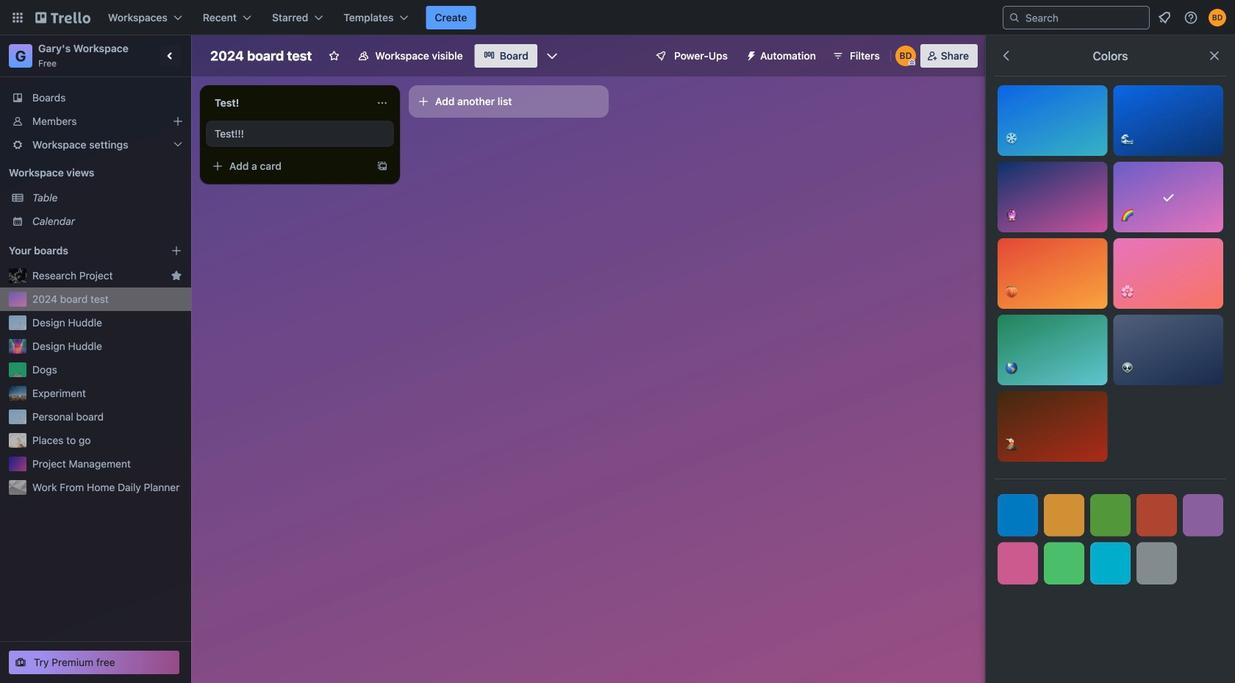 Task type: vqa. For each thing, say whether or not it's contained in the screenshot.
Star or unstar board "icon"
yes



Task type: locate. For each thing, give the bounding box(es) containing it.
primary element
[[0, 0, 1235, 35]]

this member is an admin of this board. image
[[909, 60, 915, 66]]

customize views image
[[545, 49, 559, 63]]

sm image
[[740, 44, 760, 65]]

search image
[[1009, 12, 1021, 24]]

open information menu image
[[1184, 10, 1199, 25]]

your boards with 10 items element
[[9, 242, 149, 260]]

None text field
[[206, 91, 371, 115]]

star or unstar board image
[[328, 50, 340, 62]]

workspace navigation collapse icon image
[[160, 46, 181, 66]]



Task type: describe. For each thing, give the bounding box(es) containing it.
barb dwyer (barbdwyer3) image
[[1209, 9, 1226, 26]]

create from template… image
[[376, 160, 388, 172]]

Board name text field
[[203, 44, 319, 68]]

back to home image
[[35, 6, 90, 29]]

barb dwyer (barbdwyer3) image
[[895, 46, 916, 66]]

starred icon image
[[171, 270, 182, 282]]

Search field
[[1021, 7, 1149, 28]]

add board image
[[171, 245, 182, 257]]

0 notifications image
[[1156, 9, 1174, 26]]



